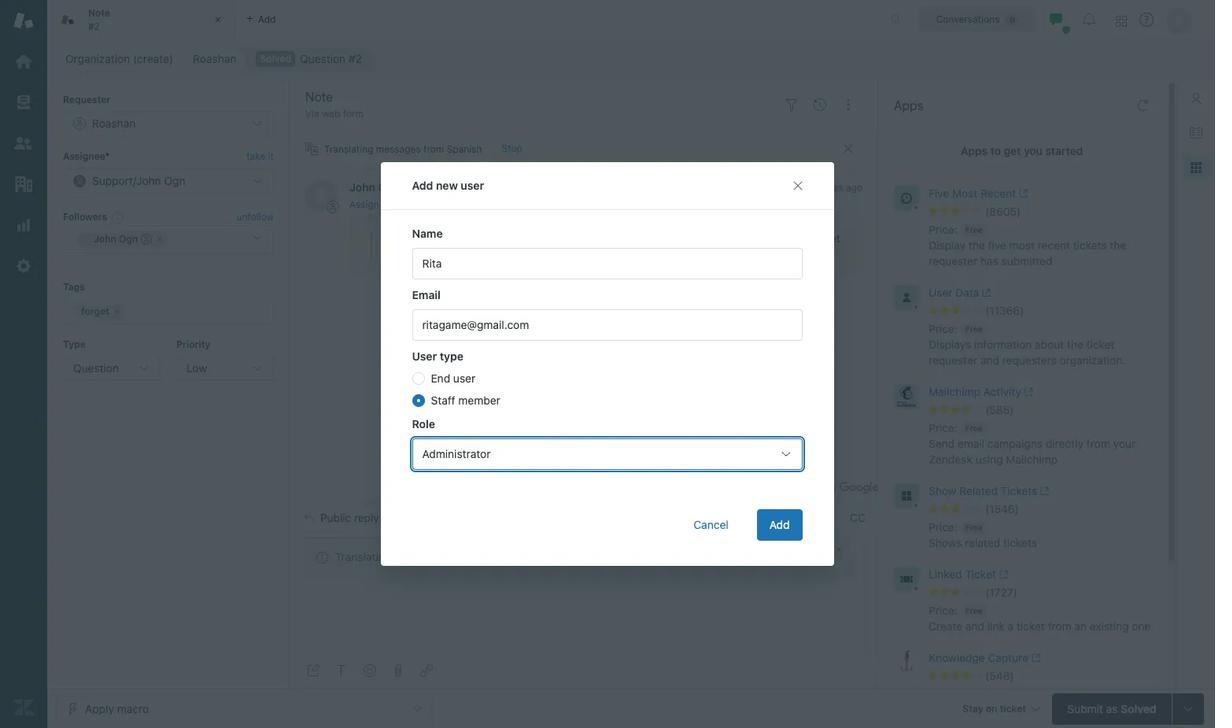 Task type: vqa. For each thing, say whether or not it's contained in the screenshot.
"man" related to running man BUTTON
no



Task type: locate. For each thing, give the bounding box(es) containing it.
supported.
[[514, 551, 570, 564]]

information
[[974, 338, 1032, 351]]

you down note this for later
[[438, 245, 457, 259]]

requester down displays
[[929, 353, 978, 367]]

1 horizontal spatial currently
[[567, 231, 613, 245]]

organization.
[[1060, 353, 1126, 367]]

about
[[1035, 338, 1064, 351]]

from
[[424, 143, 444, 155], [1087, 437, 1111, 450], [1048, 620, 1072, 633]]

0 horizontal spatial tickets
[[1004, 536, 1037, 549]]

link
[[988, 620, 1005, 633]]

from left your on the bottom right
[[1087, 437, 1111, 450]]

add
[[413, 179, 434, 192], [770, 518, 790, 531]]

1 horizontal spatial from
[[1048, 620, 1072, 633]]

0 vertical spatial solved
[[260, 53, 292, 65]]

tickets inside the price: free display the five most recent tickets the requester has submitted
[[1073, 239, 1107, 252]]

email inside price: free send email campaigns directly from your zendesk using mailchimp
[[958, 437, 985, 450]]

add left the new
[[413, 179, 434, 192]]

price: up display
[[929, 223, 958, 236]]

3 stars. 11366 reviews. element
[[929, 304, 1156, 318]]

staff member
[[431, 394, 501, 407]]

free up display
[[966, 225, 983, 235]]

submit as solved
[[1068, 702, 1157, 715]]

five
[[929, 187, 950, 200]]

(opens in a new tab) image inside user data link
[[980, 288, 992, 298]]

1 vertical spatial to
[[425, 245, 435, 259]]

1 vertical spatial add
[[770, 518, 790, 531]]

tickets right recent
[[1073, 239, 1107, 252]]

price: free
[[929, 687, 983, 701]]

add for add
[[770, 518, 790, 531]]

0 horizontal spatial email
[[412, 551, 439, 564]]

price: free shows related tickets
[[929, 520, 1037, 549]]

1 horizontal spatial you
[[1024, 144, 1043, 157]]

zendesk
[[929, 453, 973, 466]]

1 vertical spatial currently
[[466, 551, 511, 564]]

email right via
[[412, 551, 439, 564]]

(opens in a new tab) image
[[996, 570, 1009, 580]]

free up displays
[[966, 324, 983, 334]]

price: for shows
[[929, 520, 958, 534]]

ogn
[[378, 181, 400, 194]]

from inside price: free create and link a ticket from an existing one
[[1048, 620, 1072, 633]]

member
[[459, 394, 501, 407]]

user type
[[413, 350, 464, 363]]

1 horizontal spatial user
[[929, 286, 953, 299]]

6 free from the top
[[966, 690, 983, 699]]

1 horizontal spatial ticket
[[1087, 338, 1115, 351]]

free inside the price: free display the five most recent tickets the requester has submitted
[[966, 225, 983, 235]]

0 vertical spatial user
[[461, 179, 485, 192]]

0 horizontal spatial to
[[425, 245, 435, 259]]

ago
[[846, 182, 863, 194]]

2 free from the top
[[966, 324, 983, 334]]

ticket for a
[[1017, 620, 1045, 633]]

and inside price: free create and link a ticket from an existing one
[[966, 620, 985, 633]]

back
[[398, 245, 422, 259]]

Email field
[[413, 309, 803, 341]]

0 vertical spatial you
[[1024, 144, 1043, 157]]

4 stars. 585 reviews. element
[[929, 403, 1156, 417]]

1 vertical spatial mailchimp
[[1006, 453, 1058, 466]]

has
[[981, 254, 999, 268]]

0 vertical spatial add
[[413, 179, 434, 192]]

0 vertical spatial apps
[[894, 98, 924, 113]]

price: up displays
[[929, 322, 958, 335]]

five most recent image
[[894, 186, 920, 211]]

views image
[[13, 92, 34, 113]]

mailchimp down displays
[[929, 385, 981, 398]]

0 vertical spatial user
[[929, 286, 953, 299]]

user for user type
[[413, 350, 437, 363]]

price: down knowledge
[[929, 687, 958, 701]]

1 horizontal spatial apps
[[961, 144, 988, 157]]

1 vertical spatial and
[[966, 620, 985, 633]]

email
[[413, 288, 441, 302]]

1 vertical spatial you
[[438, 245, 457, 259]]

user up staff member
[[454, 372, 476, 385]]

this
[[425, 231, 443, 245]]

0 vertical spatial note
[[88, 7, 110, 19]]

price: inside price: free shows related tickets
[[929, 520, 958, 534]]

2 price: from the top
[[929, 322, 958, 335]]

take it
[[247, 151, 274, 162]]

cancel button
[[682, 509, 742, 541]]

(create)
[[133, 52, 173, 65]]

to down "this"
[[425, 245, 435, 259]]

ticket right a
[[1017, 620, 1045, 633]]

(opens in a new tab) image for knowledge capture
[[1029, 654, 1041, 663]]

displays
[[929, 338, 971, 351]]

Subject field
[[302, 87, 775, 106]]

1 horizontal spatial the
[[1067, 338, 1084, 351]]

free up using
[[966, 424, 983, 433]]

apps for apps
[[894, 98, 924, 113]]

0 vertical spatial email
[[958, 437, 985, 450]]

low
[[187, 361, 207, 375]]

mailchimp inside price: free send email campaigns directly from your zendesk using mailchimp
[[1006, 453, 1058, 466]]

as right soon
[[502, 245, 514, 259]]

user data
[[929, 286, 980, 299]]

1 vertical spatial note
[[398, 231, 422, 245]]

email up using
[[958, 437, 985, 450]]

recent
[[1038, 239, 1071, 252]]

unusually
[[684, 231, 732, 245]]

john ogn link
[[350, 181, 400, 194]]

0 horizontal spatial mailchimp
[[929, 385, 981, 398]]

add new user dialog
[[381, 162, 834, 566]]

0 horizontal spatial the
[[969, 239, 985, 252]]

ticket inside price: free displays information about the ticket requester and requesters organization.
[[1087, 338, 1115, 351]]

submitted
[[1002, 254, 1053, 268]]

free for information
[[966, 324, 983, 334]]

free inside price: free send email campaigns directly from your zendesk using mailchimp
[[966, 424, 983, 433]]

user right the new
[[461, 179, 485, 192]]

later
[[464, 231, 486, 245]]

and inside price: free displays information about the ticket requester and requesters organization.
[[981, 353, 1000, 367]]

1 vertical spatial tickets
[[1004, 536, 1037, 549]]

requester down display
[[929, 254, 978, 268]]

ticket for the
[[1087, 338, 1115, 351]]

0 vertical spatial and
[[981, 353, 1000, 367]]

4 price: from the top
[[929, 520, 958, 534]]

note inside "tabs" tab list
[[88, 7, 110, 19]]

(1727)
[[986, 586, 1018, 599]]

1 price: from the top
[[929, 223, 958, 236]]

the up the has
[[969, 239, 985, 252]]

0 vertical spatial ticket
[[1087, 338, 1115, 351]]

and down "information"
[[981, 353, 1000, 367]]

free down knowledge capture
[[966, 690, 983, 699]]

add inside "button"
[[770, 518, 790, 531]]

to
[[991, 144, 1001, 157], [425, 245, 435, 259]]

2 horizontal spatial from
[[1087, 437, 1111, 450]]

mailchimp down campaigns
[[1006, 453, 1058, 466]]

5 price: from the top
[[929, 604, 958, 617]]

(opens in a new tab) image
[[1016, 189, 1029, 199], [980, 288, 992, 298], [1022, 388, 1034, 397], [1038, 487, 1050, 496], [1029, 654, 1041, 663]]

activity
[[984, 385, 1022, 398]]

price: up send
[[929, 421, 958, 435]]

the right recent
[[1110, 239, 1127, 252]]

currently up "name" field
[[567, 231, 613, 245]]

free inside price: free
[[966, 690, 983, 699]]

requesters
[[1003, 353, 1057, 367]]

ticket up organization.
[[1087, 338, 1115, 351]]

as
[[460, 245, 471, 259], [502, 245, 514, 259], [1107, 702, 1118, 715]]

get right we'll
[[824, 231, 841, 245]]

ticket inside price: free create and link a ticket from an existing one
[[1017, 620, 1045, 633]]

solved right roashan
[[260, 53, 292, 65]]

add attachment image
[[392, 664, 405, 677]]

knowledge capture
[[929, 651, 1029, 664]]

translation
[[335, 551, 391, 564]]

tickets up 'linked ticket' link
[[1004, 536, 1037, 549]]

send
[[929, 437, 955, 450]]

organizations image
[[13, 174, 34, 194]]

from left spanish
[[424, 143, 444, 155]]

from left "an"
[[1048, 620, 1072, 633]]

(opens in a new tab) image inside show related tickets link
[[1038, 487, 1050, 496]]

5 free from the top
[[966, 606, 983, 616]]

soon
[[474, 245, 499, 259]]

0 horizontal spatial get
[[824, 231, 841, 245]]

linked ticket image
[[894, 567, 920, 592]]

email
[[958, 437, 985, 450], [412, 551, 439, 564]]

3 stars. 8605 reviews. element
[[929, 205, 1156, 219]]

0 horizontal spatial you
[[438, 245, 457, 259]]

free inside price: free displays information about the ticket requester and requesters organization.
[[966, 324, 983, 334]]

the inside price: free displays information about the ticket requester and requesters organization.
[[1067, 338, 1084, 351]]

price: for send
[[929, 421, 958, 435]]

linked ticket link
[[929, 567, 1128, 586]]

0 horizontal spatial user
[[413, 350, 437, 363]]

stop
[[502, 143, 523, 155]]

free inside price: free shows related tickets
[[966, 523, 983, 532]]

most
[[953, 187, 978, 200]]

4 free from the top
[[966, 523, 983, 532]]

note for #2
[[88, 7, 110, 19]]

currently right isn't on the bottom left of page
[[466, 551, 511, 564]]

1 horizontal spatial add
[[770, 518, 790, 531]]

1 vertical spatial apps
[[961, 144, 988, 157]]

related
[[960, 484, 998, 498]]

mailchimp activity link
[[929, 384, 1128, 403]]

note up back on the top of page
[[398, 231, 422, 245]]

note
[[88, 7, 110, 19], [398, 231, 422, 245]]

free down ticket
[[966, 606, 983, 616]]

organization (create)
[[65, 52, 173, 65]]

1 free from the top
[[966, 225, 983, 235]]

it
[[268, 151, 274, 162]]

john ogn internal assign
[[350, 181, 437, 210]]

1 vertical spatial ticket
[[1017, 620, 1045, 633]]

requester
[[929, 254, 978, 268], [929, 353, 978, 367]]

6 price: from the top
[[929, 687, 958, 701]]

the up organization.
[[1067, 338, 1084, 351]]

3 price: from the top
[[929, 421, 958, 435]]

add for add new user
[[413, 179, 434, 192]]

0 horizontal spatial note
[[88, 7, 110, 19]]

user left type
[[413, 350, 437, 363]]

user for user data
[[929, 286, 953, 299]]

0 horizontal spatial ticket
[[1017, 620, 1045, 633]]

minutes
[[808, 182, 844, 194]]

five most recent link
[[929, 186, 1128, 205]]

price: for create
[[929, 604, 958, 617]]

type
[[440, 350, 464, 363]]

user inside dialog
[[413, 350, 437, 363]]

administrator
[[423, 447, 491, 461]]

get inside we're currently experiencing unusually high traffic. we'll get back to you as soon as possible.
[[824, 231, 841, 245]]

(opens in a new tab) image inside five most recent link
[[1016, 189, 1029, 199]]

solved link
[[246, 48, 372, 70]]

(opens in a new tab) image up the 3 stars. 1546 reviews. "element"
[[1038, 487, 1050, 496]]

1 vertical spatial user
[[413, 350, 437, 363]]

0 vertical spatial requester
[[929, 254, 978, 268]]

2 requester from the top
[[929, 353, 978, 367]]

user left data
[[929, 286, 953, 299]]

currently
[[567, 231, 613, 245], [466, 551, 511, 564]]

0 vertical spatial currently
[[567, 231, 613, 245]]

user
[[929, 286, 953, 299], [413, 350, 437, 363]]

note for this
[[398, 231, 422, 245]]

1 requester from the top
[[929, 254, 978, 268]]

display
[[929, 239, 966, 252]]

2 vertical spatial from
[[1048, 620, 1072, 633]]

1 vertical spatial requester
[[929, 353, 978, 367]]

price: up shows
[[929, 520, 958, 534]]

1 horizontal spatial mailchimp
[[1006, 453, 1058, 466]]

a
[[1008, 620, 1014, 633]]

via
[[305, 108, 319, 120]]

and left link
[[966, 620, 985, 633]]

3 free from the top
[[966, 424, 983, 433]]

(opens in a new tab) image up '4 stars. 548 reviews.' element at the bottom
[[1029, 654, 1041, 663]]

organization
[[65, 52, 130, 65]]

name
[[413, 227, 443, 240]]

get up "recent"
[[1004, 144, 1021, 157]]

0 horizontal spatial currently
[[466, 551, 511, 564]]

you left started
[[1024, 144, 1043, 157]]

add right cancel
[[770, 518, 790, 531]]

(opens in a new tab) image inside mailchimp activity link
[[1022, 388, 1034, 397]]

price: inside price: free create and link a ticket from an existing one
[[929, 604, 958, 617]]

solved right the 'submit'
[[1121, 702, 1157, 715]]

events image
[[814, 98, 827, 111]]

0 horizontal spatial solved
[[260, 53, 292, 65]]

as right the 'submit'
[[1107, 702, 1118, 715]]

note this for later
[[398, 231, 486, 245]]

Public reply composer text field
[[298, 581, 860, 614]]

conversations button
[[920, 7, 1036, 32]]

as down later
[[460, 245, 471, 259]]

(opens in a new tab) image for mailchimp activity
[[1022, 388, 1034, 397]]

4 stars. 548 reviews. element
[[929, 669, 1156, 683]]

0 vertical spatial tickets
[[1073, 239, 1107, 252]]

1 vertical spatial email
[[412, 551, 439, 564]]

1 horizontal spatial note
[[398, 231, 422, 245]]

1 horizontal spatial get
[[1004, 144, 1021, 157]]

price: inside price: free send email campaigns directly from your zendesk using mailchimp
[[929, 421, 958, 435]]

1 vertical spatial get
[[824, 231, 841, 245]]

(opens in a new tab) image up (8605)
[[1016, 189, 1029, 199]]

1 horizontal spatial tickets
[[1073, 239, 1107, 252]]

1 vertical spatial from
[[1087, 437, 1111, 450]]

free for the
[[966, 225, 983, 235]]

user data image
[[894, 285, 920, 310]]

tab
[[47, 0, 236, 39]]

0 horizontal spatial add
[[413, 179, 434, 192]]

0 vertical spatial from
[[424, 143, 444, 155]]

0 horizontal spatial apps
[[894, 98, 924, 113]]

to up "recent"
[[991, 144, 1001, 157]]

you
[[1024, 144, 1043, 157], [438, 245, 457, 259]]

price: inside price: free displays information about the ticket requester and requesters organization.
[[929, 322, 958, 335]]

0 horizontal spatial as
[[460, 245, 471, 259]]

free for related
[[966, 523, 983, 532]]

format text image
[[335, 664, 348, 677]]

(opens in a new tab) image up (11366) at the right top
[[980, 288, 992, 298]]

0 vertical spatial mailchimp
[[929, 385, 981, 398]]

#2
[[88, 20, 100, 32]]

1 horizontal spatial email
[[958, 437, 985, 450]]

free inside price: free create and link a ticket from an existing one
[[966, 606, 983, 616]]

1 horizontal spatial solved
[[1121, 702, 1157, 715]]

price: inside the price: free display the five most recent tickets the requester has submitted
[[929, 223, 958, 236]]

insert emojis image
[[364, 664, 376, 677]]

(opens in a new tab) image inside knowledge capture 'link'
[[1029, 654, 1041, 663]]

your
[[1114, 437, 1136, 450]]

unfollow button
[[237, 210, 274, 224]]

note up the #2
[[88, 7, 110, 19]]

(opens in a new tab) image for show related tickets
[[1038, 487, 1050, 496]]

price: up create
[[929, 604, 958, 617]]

1 horizontal spatial to
[[991, 144, 1001, 157]]

free up related
[[966, 523, 983, 532]]

capture
[[988, 651, 1029, 664]]

note #2
[[88, 7, 110, 32]]

(opens in a new tab) image up 4 stars. 585 reviews. element
[[1022, 388, 1034, 397]]

mailchimp
[[929, 385, 981, 398], [1006, 453, 1058, 466]]



Task type: describe. For each thing, give the bounding box(es) containing it.
price: free send email campaigns directly from your zendesk using mailchimp
[[929, 421, 1136, 466]]

cc
[[850, 511, 866, 525]]

internal
[[407, 184, 437, 193]]

currently inside alert
[[466, 551, 511, 564]]

stop button
[[492, 137, 533, 162]]

get help image
[[1140, 13, 1154, 27]]

zendesk image
[[13, 698, 34, 718]]

high
[[735, 231, 757, 245]]

price: free displays information about the ticket requester and requesters organization.
[[929, 322, 1126, 367]]

2 minutes ago text field
[[800, 182, 863, 194]]

related
[[965, 536, 1001, 549]]

cancel
[[694, 518, 729, 531]]

tags
[[63, 281, 85, 293]]

avatar image
[[305, 180, 337, 211]]

campaigns
[[988, 437, 1043, 450]]

mailchimp activity image
[[894, 384, 920, 409]]

experiencing
[[616, 231, 681, 245]]

0 vertical spatial to
[[991, 144, 1001, 157]]

2 horizontal spatial as
[[1107, 702, 1118, 715]]

apps for apps to get you started
[[961, 144, 988, 157]]

customers image
[[13, 133, 34, 154]]

show related tickets link
[[929, 483, 1128, 502]]

linked
[[929, 568, 962, 581]]

translation via email isn't currently supported.
[[335, 551, 570, 564]]

get started image
[[13, 51, 34, 72]]

via
[[394, 551, 409, 564]]

1 vertical spatial solved
[[1121, 702, 1157, 715]]

price: free display the five most recent tickets the requester has submitted
[[929, 223, 1127, 268]]

to inside we're currently experiencing unusually high traffic. we'll get back to you as soon as possible.
[[425, 245, 435, 259]]

(opens in a new tab) image for user data
[[980, 288, 992, 298]]

1 vertical spatial user
[[454, 372, 476, 385]]

roashan
[[193, 52, 237, 65]]

tickets inside price: free shows related tickets
[[1004, 536, 1037, 549]]

show related tickets image
[[894, 483, 920, 509]]

zendesk products image
[[1116, 15, 1127, 26]]

recent
[[981, 187, 1016, 200]]

role
[[413, 417, 436, 431]]

2 horizontal spatial the
[[1110, 239, 1127, 252]]

we're
[[535, 231, 564, 245]]

messages
[[376, 143, 421, 155]]

question button
[[63, 356, 161, 381]]

you inside we're currently experiencing unusually high traffic. we'll get back to you as soon as possible.
[[438, 245, 457, 259]]

take it button
[[247, 149, 274, 165]]

solved inside secondary element
[[260, 53, 292, 65]]

one
[[1132, 620, 1151, 633]]

currently inside we're currently experiencing unusually high traffic. we'll get back to you as soon as possible.
[[567, 231, 613, 245]]

organization (create) button
[[55, 48, 183, 70]]

tabs tab list
[[47, 0, 875, 39]]

free for email
[[966, 424, 983, 433]]

shows
[[929, 536, 962, 549]]

assign
[[350, 198, 379, 210]]

conversations
[[937, 13, 1000, 25]]

tab containing note
[[47, 0, 236, 39]]

draft mode image
[[307, 664, 320, 677]]

(opens in a new tab) image for five most recent
[[1016, 189, 1029, 199]]

web
[[322, 108, 340, 120]]

new
[[437, 179, 458, 192]]

data
[[956, 286, 980, 299]]

john
[[350, 181, 376, 194]]

knowledge capture image
[[894, 650, 920, 675]]

3 stars. 1546 reviews. element
[[929, 502, 1156, 516]]

five
[[988, 239, 1007, 252]]

(1546)
[[986, 502, 1019, 516]]

type
[[63, 338, 86, 350]]

Name field
[[413, 248, 803, 279]]

most
[[1010, 239, 1035, 252]]

requester inside the price: free display the five most recent tickets the requester has submitted
[[929, 254, 978, 268]]

1 horizontal spatial as
[[502, 245, 514, 259]]

roashan link
[[183, 48, 247, 70]]

priority
[[176, 338, 210, 350]]

spanish
[[447, 143, 482, 155]]

five most recent
[[929, 187, 1016, 200]]

end
[[431, 372, 451, 385]]

email inside translation via email isn't currently supported. alert
[[412, 551, 439, 564]]

main element
[[0, 0, 47, 728]]

apps image
[[1190, 161, 1203, 174]]

traffic.
[[760, 231, 793, 245]]

linked ticket
[[929, 568, 996, 581]]

requester inside price: free displays information about the ticket requester and requesters organization.
[[929, 353, 978, 367]]

free for and
[[966, 606, 983, 616]]

reporting image
[[13, 215, 34, 235]]

knowledge capture link
[[929, 650, 1128, 669]]

we're currently experiencing unusually high traffic. we'll get back to you as soon as possible.
[[398, 231, 841, 259]]

from inside price: free send email campaigns directly from your zendesk using mailchimp
[[1087, 437, 1111, 450]]

low button
[[176, 356, 274, 381]]

mailchimp activity
[[929, 385, 1022, 398]]

create
[[929, 620, 963, 633]]

existing
[[1090, 620, 1129, 633]]

admin image
[[13, 256, 34, 276]]

cc button
[[850, 511, 866, 525]]

price: for display
[[929, 223, 958, 236]]

secondary element
[[47, 43, 1216, 75]]

tickets
[[1001, 484, 1038, 498]]

0 horizontal spatial from
[[424, 143, 444, 155]]

an
[[1075, 620, 1087, 633]]

close modal image
[[792, 179, 805, 192]]

assignee*
[[63, 151, 110, 162]]

add link (cmd k) image
[[420, 664, 433, 677]]

take
[[247, 151, 266, 162]]

price: for displays
[[929, 322, 958, 335]]

assign button
[[350, 197, 379, 212]]

2
[[800, 182, 806, 194]]

for
[[446, 231, 461, 245]]

staff
[[431, 394, 456, 407]]

show
[[929, 484, 957, 498]]

close image
[[210, 12, 226, 28]]

2 minutes ago
[[800, 182, 863, 194]]

close image
[[834, 545, 844, 554]]

directly
[[1046, 437, 1084, 450]]

unfollow
[[237, 211, 274, 223]]

submit
[[1068, 702, 1104, 715]]

0 vertical spatial get
[[1004, 144, 1021, 157]]

user data link
[[929, 285, 1128, 304]]

started
[[1046, 144, 1083, 157]]

zendesk support image
[[13, 10, 34, 31]]

apps to get you started
[[961, 144, 1083, 157]]

customer context image
[[1190, 92, 1203, 105]]

show related tickets
[[929, 484, 1038, 498]]

translation via email isn't currently supported. alert
[[303, 538, 854, 577]]

(585)
[[986, 403, 1014, 416]]

3 stars. 1727 reviews. element
[[929, 586, 1156, 600]]

knowledge image
[[1190, 127, 1203, 139]]

possible.
[[517, 245, 562, 259]]



